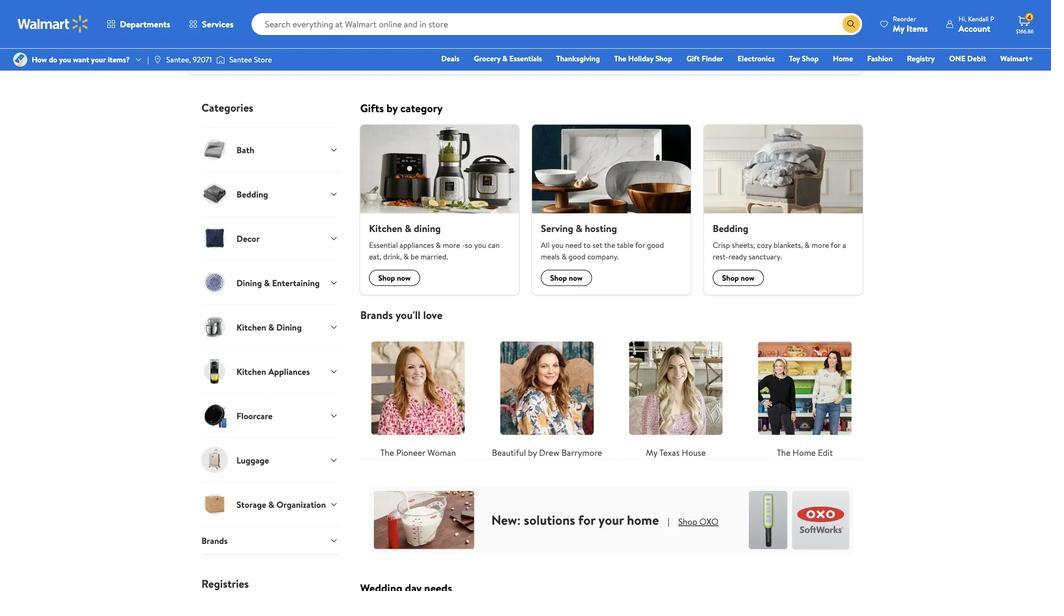 Task type: locate. For each thing, give the bounding box(es) containing it.
1 horizontal spatial good
[[647, 240, 664, 250]]

dining inside dropdown button
[[276, 321, 302, 333]]

dining & entertaining button
[[201, 260, 338, 305]]

1 horizontal spatial you
[[474, 240, 486, 250]]

1 horizontal spatial the
[[614, 53, 626, 64]]

items
[[907, 22, 928, 34]]

kitchen for dining
[[237, 321, 266, 333]]

need
[[565, 240, 582, 250]]

categories
[[201, 100, 253, 115]]

deals
[[441, 53, 460, 64]]

& up married.
[[436, 240, 441, 250]]

0 horizontal spatial good
[[569, 251, 586, 262]]

santee
[[229, 54, 252, 65]]

drew
[[539, 447, 559, 459]]

& up need at right
[[576, 222, 583, 235]]

0 horizontal spatial for
[[578, 511, 595, 529]]

1 more from the left
[[443, 240, 460, 250]]

you right do
[[59, 54, 71, 65]]

registry
[[907, 53, 935, 64]]

0 horizontal spatial by
[[387, 100, 398, 116]]

serving
[[541, 222, 574, 235]]

1 vertical spatial bedding
[[713, 222, 749, 235]]

 image right 92071 on the left of the page
[[216, 54, 225, 65]]

kitchen & dining essential appliances & more -so you can eat, drink, & be married.
[[369, 222, 500, 262]]

organization
[[276, 498, 326, 510]]

2 horizontal spatial shop now
[[722, 273, 755, 283]]

& right "meals"
[[562, 251, 567, 262]]

1 horizontal spatial |
[[668, 516, 670, 528]]

& right grocery
[[502, 53, 508, 64]]

2 horizontal spatial now
[[741, 273, 755, 283]]

0 horizontal spatial brands
[[201, 535, 228, 547]]

state*
[[580, 13, 601, 24]]

1 vertical spatial |
[[668, 516, 670, 528]]

shop now inside serving & hosting list item
[[550, 273, 583, 283]]

1 vertical spatial my
[[646, 447, 658, 459]]

shop
[[655, 53, 672, 64], [802, 53, 819, 64], [378, 273, 395, 283], [550, 273, 567, 283], [722, 273, 739, 283], [678, 516, 697, 528]]

serving & hosting list item
[[526, 125, 698, 295]]

home
[[627, 511, 659, 529]]

you right so on the left top of the page
[[474, 240, 486, 250]]

0 horizontal spatial the
[[380, 447, 394, 459]]

brands you'll love
[[360, 307, 443, 322]]

1 horizontal spatial dining
[[276, 321, 302, 333]]

my left texas
[[646, 447, 658, 459]]

home
[[833, 53, 853, 64], [793, 447, 816, 459]]

the left edit
[[777, 447, 791, 459]]

| right home
[[668, 516, 670, 528]]

for left a
[[831, 240, 841, 250]]

| right items?
[[147, 54, 149, 65]]

bedding inside bedding crisp sheets, cozy blankets, & more for a rest-ready sanctuary.
[[713, 222, 749, 235]]

shop down ready
[[722, 273, 739, 283]]

shop left oxo at the right bottom of the page
[[678, 516, 697, 528]]

kitchen & dining list item
[[354, 125, 526, 295]]

0 vertical spatial my
[[893, 22, 905, 34]]

0 vertical spatial dining
[[237, 277, 262, 289]]

now for hosting
[[569, 273, 583, 283]]

now inside the kitchen & dining list item
[[397, 273, 411, 283]]

1 now from the left
[[397, 273, 411, 283]]

bedding crisp sheets, cozy blankets, & more for a rest-ready sanctuary.
[[713, 222, 846, 262]]

1 vertical spatial dining
[[276, 321, 302, 333]]

now down ready
[[741, 273, 755, 283]]

kitchen inside kitchen & dining dropdown button
[[237, 321, 266, 333]]

want
[[73, 54, 89, 65]]

0 vertical spatial your
[[91, 54, 106, 65]]

essentials
[[509, 53, 542, 64]]

 image
[[216, 54, 225, 65], [153, 55, 162, 64]]

fashion
[[867, 53, 893, 64]]

1 list from the top
[[354, 125, 869, 295]]

0 vertical spatial |
[[147, 54, 149, 65]]

now down need at right
[[569, 273, 583, 283]]

 image left santee,
[[153, 55, 162, 64]]

kitchen for dining
[[369, 222, 402, 235]]

hosting
[[585, 222, 617, 235]]

good right table in the right of the page
[[647, 240, 664, 250]]

more left -
[[443, 240, 460, 250]]

1 vertical spatial home
[[793, 447, 816, 459]]

1 vertical spatial brands
[[201, 535, 228, 547]]

more left a
[[812, 240, 829, 250]]

shop now down "meals"
[[550, 273, 583, 283]]

$166.86
[[1016, 27, 1034, 35]]

the left the holiday
[[614, 53, 626, 64]]

home down registry
[[833, 53, 853, 64]]

the for the holiday shop
[[614, 53, 626, 64]]

shop oxo
[[678, 516, 719, 528]]

the left the pioneer on the bottom of page
[[380, 447, 394, 459]]

3 shop now from the left
[[722, 273, 755, 283]]

your right want
[[91, 54, 106, 65]]

kitchen appliances button
[[201, 349, 338, 393]]

now inside bedding list item
[[741, 273, 755, 283]]

dining down 'decor'
[[237, 277, 262, 289]]

&
[[502, 53, 508, 64], [405, 222, 412, 235], [576, 222, 583, 235], [436, 240, 441, 250], [805, 240, 810, 250], [404, 251, 409, 262], [562, 251, 567, 262], [264, 277, 270, 289], [268, 321, 274, 333], [268, 498, 274, 510]]

more
[[443, 240, 460, 250], [812, 240, 829, 250]]

table
[[617, 240, 634, 250]]

kitchen left appliances
[[237, 365, 266, 377]]

toy shop link
[[784, 53, 824, 64]]

kitchen up essential
[[369, 222, 402, 235]]

shop down drink,
[[378, 273, 395, 283]]

for inside serving & hosting all you need to set the table for good meals & good company.
[[635, 240, 645, 250]]

0 horizontal spatial more
[[443, 240, 460, 250]]

first
[[201, 13, 217, 24]]

services button
[[180, 11, 243, 37]]

meals
[[541, 251, 560, 262]]

0 horizontal spatial dining
[[237, 277, 262, 289]]

2 shop now from the left
[[550, 273, 583, 283]]

for right the solutions
[[578, 511, 595, 529]]

& left "be"
[[404, 251, 409, 262]]

2 more from the left
[[812, 240, 829, 250]]

shop oxo link
[[678, 516, 719, 529]]

home left edit
[[793, 447, 816, 459]]

kitchen inside kitchen & dining essential appliances & more -so you can eat, drink, & be married.
[[369, 222, 402, 235]]

good down need at right
[[569, 251, 586, 262]]

now inside serving & hosting list item
[[569, 273, 583, 283]]

my
[[893, 22, 905, 34], [646, 447, 658, 459]]

bedding up crisp at the top of the page
[[713, 222, 749, 235]]

by inside list
[[528, 447, 537, 459]]

0 horizontal spatial my
[[646, 447, 658, 459]]

shop inside serving & hosting list item
[[550, 273, 567, 283]]

oxo
[[699, 516, 719, 528]]

2 horizontal spatial you
[[552, 240, 564, 250]]

0 vertical spatial kitchen
[[369, 222, 402, 235]]

the inside the holiday shop link
[[614, 53, 626, 64]]

0 horizontal spatial |
[[147, 54, 149, 65]]

so
[[465, 240, 472, 250]]

 image
[[13, 53, 27, 67]]

0 vertical spatial bedding
[[237, 188, 268, 200]]

the for the pioneer woman
[[380, 447, 394, 459]]

more inside bedding crisp sheets, cozy blankets, & more for a rest-ready sanctuary.
[[812, 240, 829, 250]]

the inside 'the pioneer woman' 'link'
[[380, 447, 394, 459]]

1 horizontal spatial now
[[569, 273, 583, 283]]

brands for brands you'll love
[[360, 307, 393, 322]]

shop down "meals"
[[550, 273, 567, 283]]

santee store
[[229, 54, 272, 65]]

shop now inside the kitchen & dining list item
[[378, 273, 411, 283]]

0 vertical spatial by
[[387, 100, 398, 116]]

by
[[387, 100, 398, 116], [528, 447, 537, 459]]

2 horizontal spatial for
[[831, 240, 841, 250]]

for right table in the right of the page
[[635, 240, 645, 250]]

1 horizontal spatial my
[[893, 22, 905, 34]]

1 shop now from the left
[[378, 273, 411, 283]]

my inside list
[[646, 447, 658, 459]]

gift finder
[[687, 53, 723, 64]]

list containing kitchen & dining
[[354, 125, 869, 295]]

& right blankets,
[[805, 240, 810, 250]]

home link
[[828, 53, 858, 64]]

1 horizontal spatial brands
[[360, 307, 393, 322]]

gift finder link
[[682, 53, 728, 64]]

search icon image
[[847, 20, 856, 28]]

brands button
[[201, 526, 338, 555]]

& inside bedding crisp sheets, cozy blankets, & more for a rest-ready sanctuary.
[[805, 240, 810, 250]]

1 horizontal spatial shop now
[[550, 273, 583, 283]]

2 horizontal spatial the
[[777, 447, 791, 459]]

bedding up 'decor'
[[237, 188, 268, 200]]

0 horizontal spatial home
[[793, 447, 816, 459]]

1 horizontal spatial for
[[635, 240, 645, 250]]

departments
[[120, 18, 170, 30]]

0 horizontal spatial bedding
[[237, 188, 268, 200]]

1 horizontal spatial your
[[599, 511, 624, 529]]

floorcare button
[[201, 393, 338, 438]]

now for dining
[[397, 273, 411, 283]]

the pioneer woman link
[[360, 330, 476, 459]]

your
[[91, 54, 106, 65], [599, 511, 624, 529]]

more inside kitchen & dining essential appliances & more -so you can eat, drink, & be married.
[[443, 240, 460, 250]]

decor button
[[201, 216, 338, 260]]

bedding for bedding
[[237, 188, 268, 200]]

by right gifts
[[387, 100, 398, 116]]

by for beautiful
[[528, 447, 537, 459]]

electronics link
[[733, 53, 780, 64]]

 image for santee store
[[216, 54, 225, 65]]

|
[[147, 54, 149, 65], [668, 516, 670, 528]]

you right all
[[552, 240, 564, 250]]

1 horizontal spatial by
[[528, 447, 537, 459]]

1 vertical spatial your
[[599, 511, 624, 529]]

you inside serving & hosting all you need to set the table for good meals & good company.
[[552, 240, 564, 250]]

my texas house link
[[618, 330, 734, 459]]

list containing the pioneer woman
[[354, 322, 869, 459]]

you inside kitchen & dining essential appliances & more -so you can eat, drink, & be married.
[[474, 240, 486, 250]]

bedding inside dropdown button
[[237, 188, 268, 200]]

all
[[541, 240, 550, 250]]

kitchen up "kitchen appliances" dropdown button
[[237, 321, 266, 333]]

now down "be"
[[397, 273, 411, 283]]

2 vertical spatial kitchen
[[237, 365, 266, 377]]

set
[[593, 240, 603, 250]]

my left items
[[893, 22, 905, 34]]

find
[[782, 31, 801, 45]]

1 horizontal spatial bedding
[[713, 222, 749, 235]]

brands inside dropdown button
[[201, 535, 228, 547]]

0 horizontal spatial now
[[397, 273, 411, 283]]

 image for santee, 92071
[[153, 55, 162, 64]]

luggage button
[[201, 438, 338, 482]]

items?
[[108, 54, 130, 65]]

0 vertical spatial list
[[354, 125, 869, 295]]

shop right toy on the top of the page
[[802, 53, 819, 64]]

shop now inside bedding list item
[[722, 273, 755, 283]]

shop now down ready
[[722, 273, 755, 283]]

bath
[[237, 144, 254, 156]]

1 vertical spatial by
[[528, 447, 537, 459]]

list
[[354, 125, 869, 295], [354, 322, 869, 459]]

your left home
[[599, 511, 624, 529]]

3 now from the left
[[741, 273, 755, 283]]

sanctuary.
[[749, 251, 782, 262]]

shop now down drink,
[[378, 273, 411, 283]]

shop now
[[378, 273, 411, 283], [550, 273, 583, 283], [722, 273, 755, 283]]

my inside reorder my items
[[893, 22, 905, 34]]

storage & organization button
[[201, 482, 338, 526]]

& up appliances
[[405, 222, 412, 235]]

the for the home edit
[[777, 447, 791, 459]]

the inside the home edit 'link'
[[777, 447, 791, 459]]

luggage
[[237, 454, 269, 466]]

home inside 'link'
[[793, 447, 816, 459]]

walmart+ link
[[996, 53, 1038, 64]]

list for brands you'll love
[[354, 322, 869, 459]]

0 vertical spatial brands
[[360, 307, 393, 322]]

kitchen
[[369, 222, 402, 235], [237, 321, 266, 333], [237, 365, 266, 377]]

woman
[[428, 447, 456, 459]]

1 vertical spatial kitchen
[[237, 321, 266, 333]]

list for gifts by category
[[354, 125, 869, 295]]

by left 'drew'
[[528, 447, 537, 459]]

1 horizontal spatial more
[[812, 240, 829, 250]]

1 vertical spatial list
[[354, 322, 869, 459]]

& left entertaining
[[264, 277, 270, 289]]

dining & entertaining
[[237, 277, 320, 289]]

finder
[[702, 53, 723, 64]]

brands
[[360, 307, 393, 322], [201, 535, 228, 547]]

0 horizontal spatial your
[[91, 54, 106, 65]]

2 list from the top
[[354, 322, 869, 459]]

kitchen appliances
[[237, 365, 310, 377]]

sheets,
[[732, 240, 755, 250]]

1 horizontal spatial home
[[833, 53, 853, 64]]

2 now from the left
[[569, 273, 583, 283]]

0 horizontal spatial shop now
[[378, 273, 411, 283]]

gift
[[687, 53, 700, 64]]

& up "kitchen appliances" dropdown button
[[268, 321, 274, 333]]

solutions
[[524, 511, 575, 529]]

dining up appliances
[[276, 321, 302, 333]]

1 horizontal spatial  image
[[216, 54, 225, 65]]

0 horizontal spatial  image
[[153, 55, 162, 64]]

last name*
[[391, 13, 428, 24]]



Task type: describe. For each thing, give the bounding box(es) containing it.
edit
[[818, 447, 833, 459]]

essential
[[369, 240, 398, 250]]

fashion link
[[863, 53, 898, 64]]

pioneer
[[396, 447, 425, 459]]

more for dining
[[443, 240, 460, 250]]

how
[[32, 54, 47, 65]]

bath button
[[201, 127, 338, 172]]

eat,
[[369, 251, 381, 262]]

married.
[[421, 251, 448, 262]]

more for sheets,
[[812, 240, 829, 250]]

barrymore
[[562, 447, 602, 459]]

grocery
[[474, 53, 501, 64]]

beautiful
[[492, 447, 526, 459]]

drink,
[[383, 251, 402, 262]]

new: solutions for your home
[[491, 511, 659, 529]]

can
[[488, 240, 500, 250]]

rest-
[[713, 251, 729, 262]]

kendall
[[968, 14, 989, 23]]

now for sheets,
[[741, 273, 755, 283]]

Last name* text field
[[391, 26, 566, 57]]

reorder my items
[[893, 14, 928, 34]]

shop right the holiday
[[655, 53, 672, 64]]

kitchen inside "kitchen appliances" dropdown button
[[237, 365, 266, 377]]

texas
[[659, 447, 680, 459]]

santee,
[[166, 54, 191, 65]]

bedding for bedding crisp sheets, cozy blankets, & more for a rest-ready sanctuary.
[[713, 222, 749, 235]]

thanksgiving
[[556, 53, 600, 64]]

brands for brands
[[201, 535, 228, 547]]

you'll
[[396, 307, 421, 322]]

Search search field
[[252, 13, 862, 35]]

toy shop
[[789, 53, 819, 64]]

0 vertical spatial home
[[833, 53, 853, 64]]

entertaining
[[272, 277, 320, 289]]

find registry
[[782, 31, 837, 45]]

a
[[843, 240, 846, 250]]

for inside bedding crisp sheets, cozy blankets, & more for a rest-ready sanctuary.
[[831, 240, 841, 250]]

hi, kendall p account
[[959, 14, 994, 34]]

store
[[254, 54, 272, 65]]

p
[[990, 14, 994, 23]]

new:
[[491, 511, 521, 529]]

shop now for hosting
[[550, 273, 583, 283]]

debit
[[968, 53, 986, 64]]

last
[[391, 13, 404, 24]]

appliances
[[400, 240, 434, 250]]

one debit
[[949, 53, 986, 64]]

storage
[[237, 498, 266, 510]]

cozy
[[757, 240, 772, 250]]

-
[[462, 240, 465, 250]]

shop inside bedding list item
[[722, 273, 739, 283]]

company.
[[587, 251, 619, 262]]

serving & hosting all you need to set the table for good meals & good company.
[[541, 222, 664, 262]]

1 vertical spatial good
[[569, 251, 586, 262]]

First name text field
[[201, 26, 377, 57]]

0 vertical spatial good
[[647, 240, 664, 250]]

the holiday shop
[[614, 53, 672, 64]]

bedding list item
[[698, 125, 869, 295]]

dining inside dropdown button
[[237, 277, 262, 289]]

grocery & essentials link
[[469, 53, 547, 64]]

floorcare
[[237, 410, 273, 422]]

name*
[[406, 13, 428, 24]]

holiday
[[628, 53, 654, 64]]

shop now for dining
[[378, 273, 411, 283]]

crisp
[[713, 240, 730, 250]]

be
[[411, 251, 419, 262]]

hi,
[[959, 14, 967, 23]]

& right storage
[[268, 498, 274, 510]]

shop now for sheets,
[[722, 273, 755, 283]]

gifts
[[360, 100, 384, 116]]

kitchen & dining button
[[201, 305, 338, 349]]

registry link
[[902, 53, 940, 64]]

walmart image
[[18, 15, 89, 33]]

4
[[1027, 12, 1032, 22]]

gifts by category
[[360, 100, 443, 116]]

how do you want your items?
[[32, 54, 130, 65]]

0 horizontal spatial you
[[59, 54, 71, 65]]

departments button
[[97, 11, 180, 37]]

storage & organization
[[237, 498, 326, 510]]

category
[[400, 100, 443, 116]]

decor
[[237, 232, 260, 244]]

kitchen & dining
[[237, 321, 302, 333]]

92071
[[193, 54, 212, 65]]

appliances
[[268, 365, 310, 377]]

beautiful by drew barrymore link
[[489, 330, 605, 459]]

the
[[604, 240, 615, 250]]

blankets,
[[774, 240, 803, 250]]

love
[[423, 307, 443, 322]]

my texas house
[[646, 447, 706, 459]]

one debit link
[[944, 53, 991, 64]]

& inside dropdown button
[[264, 277, 270, 289]]

ready
[[729, 251, 747, 262]]

the holiday shop link
[[609, 53, 677, 64]]

shop inside the kitchen & dining list item
[[378, 273, 395, 283]]

santee, 92071
[[166, 54, 212, 65]]

Walmart Site-Wide search field
[[252, 13, 862, 35]]

the pioneer woman
[[380, 447, 456, 459]]

oxo softworks logo.�� image
[[369, 486, 854, 554]]

account
[[959, 22, 991, 34]]

bedding button
[[201, 172, 338, 216]]

thanksgiving link
[[551, 53, 605, 64]]

beautiful by drew barrymore
[[492, 447, 602, 459]]

by for gifts
[[387, 100, 398, 116]]



Task type: vqa. For each thing, say whether or not it's contained in the screenshot.
Top
no



